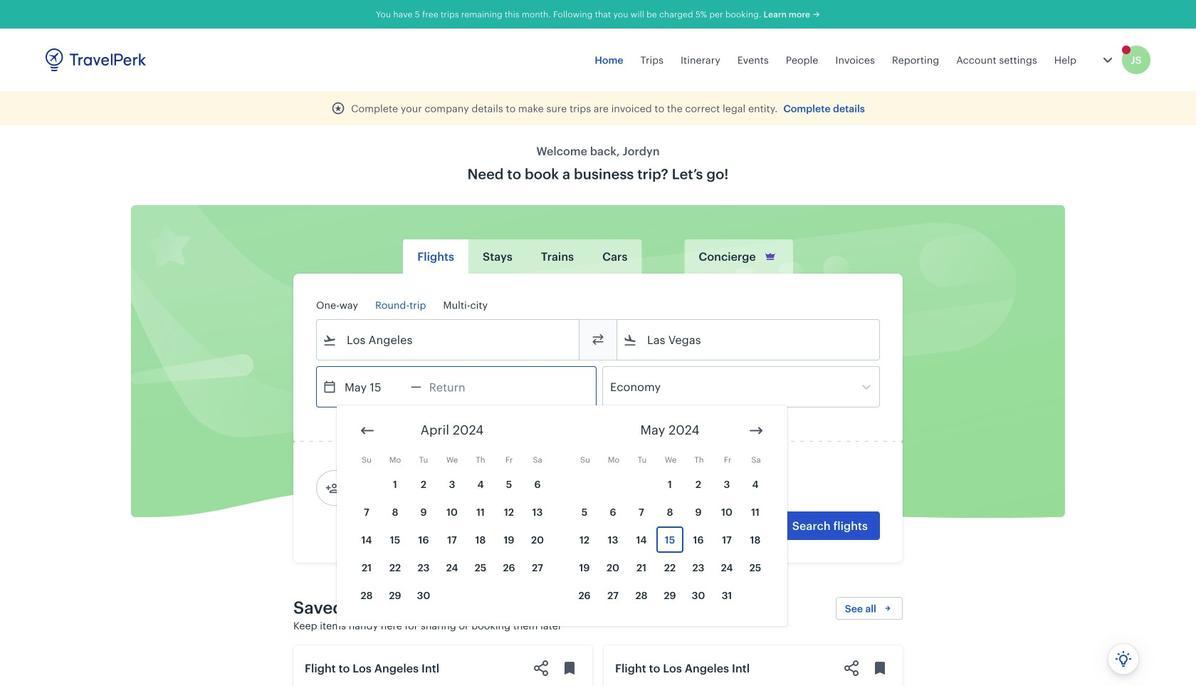 Task type: locate. For each thing, give the bounding box(es) containing it.
move backward to switch to the previous month. image
[[359, 422, 376, 439]]

Return text field
[[422, 367, 496, 407]]

Depart text field
[[337, 367, 411, 407]]

calendar application
[[337, 405, 1197, 637]]



Task type: describe. For each thing, give the bounding box(es) containing it.
Add first traveler search field
[[340, 477, 488, 499]]

move forward to switch to the next month. image
[[748, 422, 765, 439]]

To search field
[[638, 328, 861, 351]]

From search field
[[337, 328, 561, 351]]



Task type: vqa. For each thing, say whether or not it's contained in the screenshot.
Return field
no



